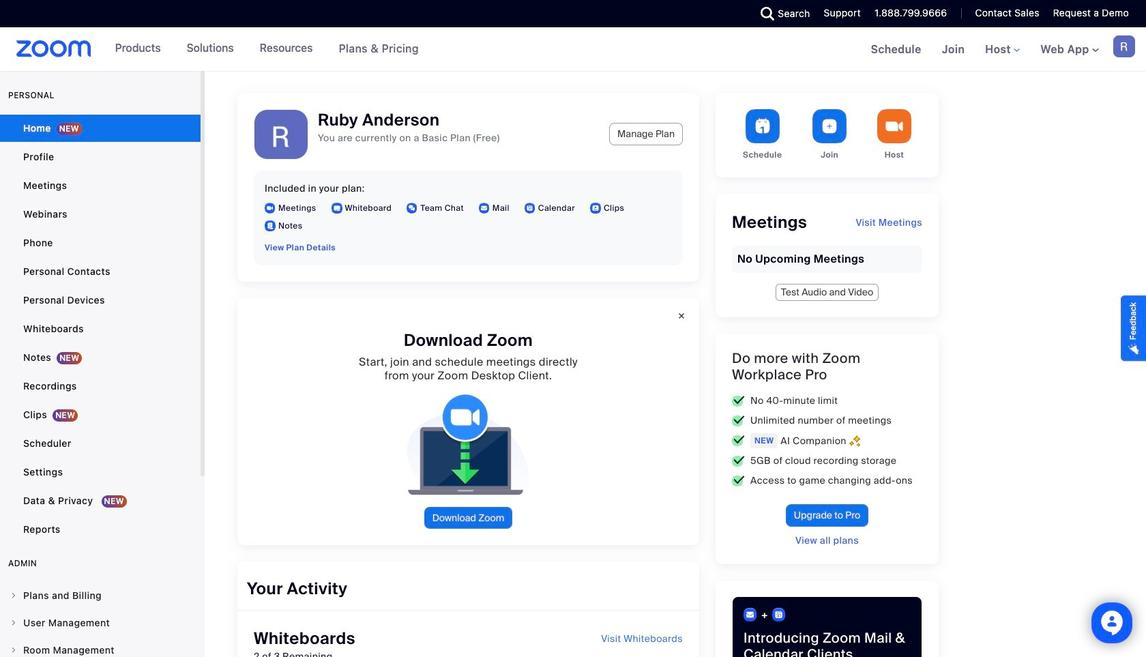 Task type: describe. For each thing, give the bounding box(es) containing it.
download zoom image
[[396, 394, 540, 496]]

profile.zoom_team_chat image
[[407, 203, 418, 214]]

1 check box image from the top
[[732, 415, 745, 426]]

profile.zoom_meetings image
[[265, 203, 276, 214]]

calendar image
[[772, 608, 786, 621]]

2 check box image from the top
[[732, 435, 745, 446]]

1 right image from the top
[[10, 619, 18, 627]]

2 check box image from the top
[[732, 455, 745, 466]]

profile.zoom_calendar image
[[525, 203, 535, 214]]

profile.zoom_whiteboard image
[[331, 203, 342, 214]]

profile picture image
[[1113, 35, 1135, 57]]

advanced feature image
[[849, 435, 860, 447]]

3 check box image from the top
[[732, 475, 745, 486]]

1 check box image from the top
[[732, 395, 745, 406]]

admin menu menu
[[0, 583, 201, 657]]

product information navigation
[[105, 27, 429, 71]]

profile.zoom_mail image
[[479, 203, 490, 214]]

2 menu item from the top
[[0, 610, 201, 636]]



Task type: locate. For each thing, give the bounding box(es) containing it.
meetings navigation
[[861, 27, 1146, 72]]

2 right image from the top
[[10, 646, 18, 654]]

profile.zoom_notes image
[[265, 220, 276, 231]]

2 vertical spatial menu item
[[0, 637, 201, 657]]

1 vertical spatial menu item
[[0, 610, 201, 636]]

check box image
[[732, 415, 745, 426], [732, 455, 745, 466]]

banner
[[0, 27, 1146, 72]]

0 vertical spatial check box image
[[732, 395, 745, 406]]

0 vertical spatial menu item
[[0, 583, 201, 609]]

1 vertical spatial right image
[[10, 646, 18, 654]]

profile.zoom_clips image
[[590, 203, 601, 214]]

2 vertical spatial check box image
[[732, 475, 745, 486]]

0 vertical spatial check box image
[[732, 415, 745, 426]]

zoom logo image
[[16, 40, 91, 57]]

join image
[[813, 109, 847, 143]]

0 vertical spatial right image
[[10, 619, 18, 627]]

host image
[[877, 109, 912, 143]]

right image
[[10, 592, 18, 600]]

personal menu menu
[[0, 115, 201, 544]]

schedule image
[[746, 109, 780, 143]]

1 vertical spatial check box image
[[732, 455, 745, 466]]

1 menu item from the top
[[0, 583, 201, 609]]

avatar image
[[254, 110, 308, 163]]

right image
[[10, 619, 18, 627], [10, 646, 18, 654]]

menu item
[[0, 583, 201, 609], [0, 610, 201, 636], [0, 637, 201, 657]]

check box image
[[732, 395, 745, 406], [732, 435, 745, 446], [732, 475, 745, 486]]

3 menu item from the top
[[0, 637, 201, 657]]

mail image
[[744, 608, 757, 621]]

1 vertical spatial check box image
[[732, 435, 745, 446]]



Task type: vqa. For each thing, say whether or not it's contained in the screenshot.
first Check Box image from the bottom of the page
yes



